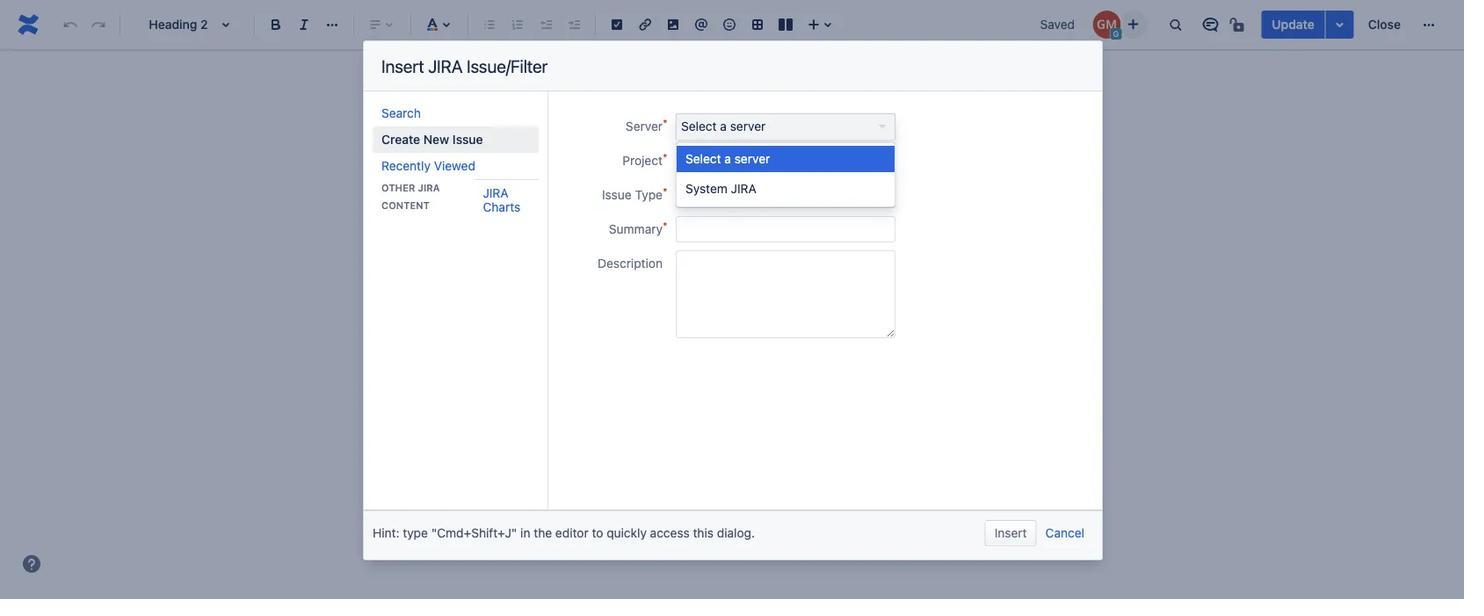 Task type: describe. For each thing, give the bounding box(es) containing it.
1 vertical spatial server
[[734, 152, 770, 166]]

an
[[720, 189, 734, 203]]

add links to meeting notes
[[645, 170, 812, 187]]

bullet list ⌘⇧8 image
[[479, 14, 500, 35]]

create a blog post to share team news. it will automatically appear here once it's published.
[[395, 269, 968, 285]]

add for meeting notes
[[645, 170, 670, 187]]

0 vertical spatial notes
[[740, 136, 781, 155]]

create new issue
[[381, 132, 483, 147]]

Summary text field
[[676, 216, 896, 243]]

search button
[[373, 100, 539, 127]]

mention image
[[691, 14, 712, 35]]

project
[[622, 153, 663, 168]]

onboarding faqs
[[431, 132, 562, 151]]

select for select an issue type
[[681, 189, 717, 203]]

insert for insert jira issue/filter
[[381, 55, 424, 76]]

this
[[693, 526, 714, 540]]

cancel
[[1045, 526, 1084, 540]]

link image
[[635, 14, 656, 35]]

jira inside jira charts
[[483, 186, 509, 200]]

update
[[1272, 17, 1314, 32]]

to down select a project
[[706, 170, 718, 187]]

undo ⌘z image
[[60, 14, 81, 35]]

insert button
[[985, 520, 1037, 547]]

blog for create a blog post to share news and announcements with your team and company.
[[477, 380, 504, 397]]

update button
[[1261, 11, 1325, 39]]

once
[[847, 269, 878, 285]]

1 vertical spatial notes
[[777, 170, 812, 187]]

jira for other
[[418, 182, 440, 194]]

select a project
[[682, 155, 771, 169]]

to inside create a blog post to share news and announcements with your team and company.
[[539, 380, 552, 397]]

action item image
[[606, 14, 627, 35]]

indent tab image
[[563, 14, 584, 35]]

recently viewed
[[381, 159, 475, 173]]

select an issue type
[[681, 189, 795, 203]]

it's
[[882, 269, 900, 285]]

news.
[[604, 269, 641, 285]]

meeting
[[722, 170, 773, 187]]

"cmd+shift+j"
[[431, 526, 517, 540]]

emoji image
[[719, 14, 740, 35]]

company.
[[447, 404, 508, 421]]

share for news
[[556, 380, 591, 397]]

access
[[650, 526, 690, 540]]

will
[[656, 269, 676, 285]]

automatically
[[680, 269, 764, 285]]

1 horizontal spatial type
[[770, 189, 795, 203]]

project
[[731, 155, 771, 169]]

close
[[1368, 17, 1401, 32]]

meeting notes
[[676, 136, 781, 155]]

other jira content
[[381, 182, 440, 211]]

select a project link
[[676, 148, 896, 174]]

giulia masi image
[[1093, 11, 1121, 39]]

links
[[674, 170, 702, 187]]

viewed
[[434, 159, 475, 173]]

hires
[[554, 166, 585, 183]]

create for create new issue
[[381, 132, 420, 147]]

add for onboarding faqs
[[408, 166, 434, 183]]



Task type: locate. For each thing, give the bounding box(es) containing it.
and
[[631, 380, 654, 397], [420, 404, 444, 421]]

0 horizontal spatial team
[[569, 269, 601, 285]]

create
[[381, 132, 420, 147], [395, 269, 437, 285], [420, 380, 462, 397]]

1 vertical spatial insert
[[995, 526, 1027, 540]]

summary
[[609, 222, 663, 236]]

share left news
[[556, 380, 591, 397]]

type right issue
[[770, 189, 795, 203]]

0 vertical spatial create
[[381, 132, 420, 147]]

share
[[530, 269, 565, 285], [556, 380, 591, 397]]

for
[[503, 166, 521, 183]]

post for team
[[483, 269, 510, 285]]

content
[[381, 200, 430, 211]]

dialog.
[[717, 526, 755, 540]]

select an issue type link
[[676, 182, 896, 208]]

announcements
[[658, 380, 759, 397]]

hint:
[[373, 526, 399, 540]]

issue
[[737, 189, 766, 203]]

jira for insert
[[428, 55, 463, 76]]

add resources for new hires
[[408, 166, 585, 183]]

insert
[[381, 55, 424, 76], [995, 526, 1027, 540]]

create up the company.
[[420, 380, 462, 397]]

1 vertical spatial blog
[[477, 380, 504, 397]]

insert jira issue/filter
[[381, 55, 548, 76]]

in
[[520, 526, 530, 540]]

team
[[569, 269, 601, 285], [824, 380, 856, 397]]

select
[[681, 119, 717, 134], [685, 152, 721, 166], [682, 155, 718, 169], [681, 189, 717, 203]]

meeting
[[676, 136, 736, 155]]

0 horizontal spatial insert
[[381, 55, 424, 76]]

issue
[[452, 132, 483, 147], [602, 188, 632, 202]]

create inside create a blog post to share news and announcements with your team and company.
[[420, 380, 462, 397]]

select a server link
[[676, 113, 896, 140]]

0 vertical spatial type
[[770, 189, 795, 203]]

new
[[524, 166, 550, 183]]

0 horizontal spatial issue
[[452, 132, 483, 147]]

0 horizontal spatial and
[[420, 404, 444, 421]]

italic ⌘i image
[[294, 14, 315, 35]]

type
[[635, 188, 663, 202]]

insert left cancel
[[995, 526, 1027, 540]]

1 horizontal spatial team
[[824, 380, 856, 397]]

0 vertical spatial team
[[569, 269, 601, 285]]

add image, video, or file image
[[663, 14, 684, 35]]

jira charts
[[483, 186, 521, 214]]

notes right meeting
[[777, 170, 812, 187]]

issue left type
[[602, 188, 632, 202]]

here
[[815, 269, 843, 285]]

type right hint:
[[403, 526, 428, 540]]

0 horizontal spatial add
[[408, 166, 434, 183]]

saved
[[1040, 17, 1075, 32]]

team right your in the right bottom of the page
[[824, 380, 856, 397]]

adjust update settings image
[[1329, 14, 1350, 35]]

server
[[626, 119, 663, 134]]

blog
[[451, 269, 479, 285], [477, 380, 504, 397]]

published.
[[903, 269, 968, 285]]

1 vertical spatial team
[[824, 380, 856, 397]]

jira charts button
[[474, 180, 556, 221]]

0 vertical spatial issue
[[452, 132, 483, 147]]

to left news
[[539, 380, 552, 397]]

onboarding
[[431, 132, 519, 151]]

post for news
[[508, 380, 536, 397]]

layouts image
[[775, 14, 796, 35]]

notes
[[740, 136, 781, 155], [777, 170, 812, 187]]

server up meeting
[[734, 152, 770, 166]]

it
[[644, 269, 653, 285]]

share for team
[[530, 269, 565, 285]]

0 vertical spatial server
[[730, 119, 766, 134]]

faqs
[[523, 132, 562, 151]]

other
[[381, 182, 415, 194]]

and left the company.
[[420, 404, 444, 421]]

table image
[[747, 14, 768, 35]]

select a server up add links to meeting notes
[[685, 152, 770, 166]]

confluence image
[[14, 11, 42, 39], [14, 11, 42, 39]]

and right news
[[631, 380, 654, 397]]

resources
[[437, 166, 500, 183]]

outdent ⇧tab image
[[535, 14, 556, 35]]

editor
[[555, 526, 589, 540]]

news
[[594, 380, 627, 397]]

server up meeting notes
[[730, 119, 766, 134]]

issue type
[[602, 188, 663, 202]]

team inside create a blog post to share news and announcements with your team and company.
[[824, 380, 856, 397]]

with
[[763, 380, 789, 397]]

your
[[793, 380, 820, 397]]

charts
[[483, 200, 521, 214]]

appear
[[767, 269, 811, 285]]

team left news.
[[569, 269, 601, 285]]

create down content
[[395, 269, 437, 285]]

1 vertical spatial post
[[508, 380, 536, 397]]

to right 'editor'
[[592, 526, 603, 540]]

0 vertical spatial insert
[[381, 55, 424, 76]]

select for select a server
[[681, 119, 717, 134]]

Description text field
[[676, 250, 896, 338]]

share inside create a blog post to share news and announcements with your team and company.
[[556, 380, 591, 397]]

issue/filter
[[467, 55, 548, 76]]

post
[[483, 269, 510, 285], [508, 380, 536, 397]]

numbered list ⌘⇧7 image
[[507, 14, 528, 35]]

jira
[[428, 55, 463, 76], [731, 181, 757, 196], [418, 182, 440, 194], [483, 186, 509, 200]]

1 vertical spatial select a server
[[685, 152, 770, 166]]

insert for insert
[[995, 526, 1027, 540]]

type
[[770, 189, 795, 203], [403, 526, 428, 540]]

add left viewed
[[408, 166, 434, 183]]

share left news.
[[530, 269, 565, 285]]

system
[[685, 181, 728, 196]]

1 horizontal spatial and
[[631, 380, 654, 397]]

server inside select a server link
[[730, 119, 766, 134]]

insert up search
[[381, 55, 424, 76]]

recently
[[381, 159, 431, 173]]

1 horizontal spatial issue
[[602, 188, 632, 202]]

2 vertical spatial create
[[420, 380, 462, 397]]

description
[[598, 256, 663, 271]]

1 horizontal spatial insert
[[995, 526, 1027, 540]]

add
[[408, 166, 434, 183], [645, 170, 670, 187]]

1 vertical spatial type
[[403, 526, 428, 540]]

system jira
[[685, 181, 757, 196]]

0 vertical spatial blog
[[451, 269, 479, 285]]

jira for system
[[731, 181, 757, 196]]

create a blog post to share news and announcements with your team and company.
[[420, 380, 856, 421]]

to down charts
[[514, 269, 527, 285]]

1 vertical spatial and
[[420, 404, 444, 421]]

blog for create a blog post to share team news. it will automatically appear here once it's published.
[[451, 269, 479, 285]]

create new issue button
[[373, 127, 539, 153]]

post inside create a blog post to share news and announcements with your team and company.
[[508, 380, 536, 397]]

insert inside 'button'
[[995, 526, 1027, 540]]

add up type
[[645, 170, 670, 187]]

create inside button
[[381, 132, 420, 147]]

0 vertical spatial and
[[631, 380, 654, 397]]

hint: type "cmd+shift+j" in the editor to quickly access this dialog.
[[373, 526, 755, 540]]

to
[[706, 170, 718, 187], [514, 269, 527, 285], [539, 380, 552, 397], [592, 526, 603, 540]]

server
[[730, 119, 766, 134], [734, 152, 770, 166]]

close button
[[1358, 11, 1411, 39]]

issue inside button
[[452, 132, 483, 147]]

select a server up meeting notes
[[681, 119, 766, 134]]

1 vertical spatial create
[[395, 269, 437, 285]]

0 vertical spatial post
[[483, 269, 510, 285]]

required image
[[663, 221, 677, 235]]

select for select a project
[[682, 155, 718, 169]]

cancel link
[[1045, 520, 1084, 547]]

0 horizontal spatial type
[[403, 526, 428, 540]]

new
[[423, 132, 449, 147]]

select a server inside select a server link
[[681, 119, 766, 134]]

0 vertical spatial share
[[530, 269, 565, 285]]

0 vertical spatial select a server
[[681, 119, 766, 134]]

blog inside create a blog post to share news and announcements with your team and company.
[[477, 380, 504, 397]]

1 vertical spatial issue
[[602, 188, 632, 202]]

search
[[381, 106, 421, 120]]

create for create a blog post to share news and announcements with your team and company.
[[420, 380, 462, 397]]

redo ⌘⇧z image
[[88, 14, 109, 35]]

a inside create a blog post to share news and announcements with your team and company.
[[466, 380, 473, 397]]

select a server
[[681, 119, 766, 134], [685, 152, 770, 166]]

quickly
[[607, 526, 647, 540]]

1 horizontal spatial add
[[645, 170, 670, 187]]

recently viewed button
[[373, 153, 539, 179]]

jira inside other jira content
[[418, 182, 440, 194]]

bold ⌘b image
[[265, 14, 286, 35]]

create for create a blog post to share team news. it will automatically appear here once it's published.
[[395, 269, 437, 285]]

Main content area, start typing to enter text. text field
[[384, 0, 1073, 594]]

create down search
[[381, 132, 420, 147]]

the
[[534, 526, 552, 540]]

issue down search button
[[452, 132, 483, 147]]

1 vertical spatial share
[[556, 380, 591, 397]]

a
[[720, 119, 727, 134], [724, 152, 731, 166], [721, 155, 728, 169], [440, 269, 448, 285], [466, 380, 473, 397]]

notes up meeting
[[740, 136, 781, 155]]



Task type: vqa. For each thing, say whether or not it's contained in the screenshot.
"resolved recently"
no



